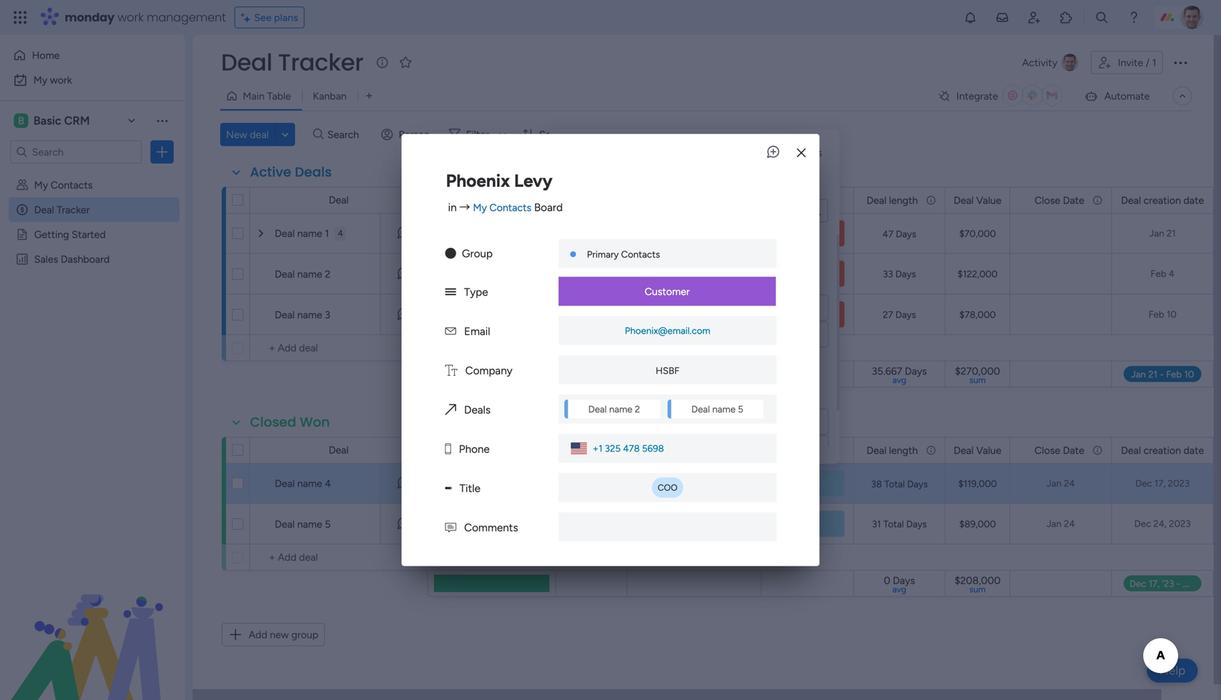Task type: describe. For each thing, give the bounding box(es) containing it.
2 priority field from the top
[[788, 442, 828, 458]]

1 horizontal spatial madison doyle
[[665, 228, 727, 239]]

2 vertical spatial primary contacts
[[563, 386, 653, 400]]

new
[[226, 128, 247, 141]]

column information image for closed won
[[1092, 445, 1104, 456]]

my for my contacts
[[34, 179, 48, 191]]

leilani krause inside list box
[[598, 302, 655, 313]]

sum for $270,000
[[970, 375, 986, 385]]

see
[[254, 11, 272, 24]]

24,
[[1154, 518, 1167, 530]]

sort
[[539, 128, 559, 141]]

invite members image
[[1027, 10, 1042, 25]]

filter button
[[443, 123, 512, 146]]

v2 board relation small image
[[445, 403, 456, 416]]

2 vertical spatial jan
[[1047, 518, 1062, 530]]

invite / 1 button
[[1091, 51, 1163, 74]]

days right 31
[[907, 518, 927, 530]]

v2 dropdown column image
[[445, 482, 452, 495]]

closed won
[[250, 413, 330, 432]]

sales
[[34, 253, 58, 265]]

2 high from the top
[[797, 268, 819, 280]]

Owner field
[[573, 442, 610, 458]]

stage for 1st stage field
[[478, 194, 505, 206]]

my work
[[33, 74, 72, 86]]

325
[[605, 443, 621, 454]]

4 inside button
[[338, 228, 343, 238]]

phoenix inside dialog
[[446, 170, 510, 191]]

2 date from the top
[[1184, 444, 1204, 457]]

deal name 5 inside "phoenix levy" dialog
[[692, 403, 744, 415]]

deal creation date for first deal creation date 'field' from the bottom
[[1121, 444, 1204, 457]]

date for won
[[1063, 444, 1085, 457]]

2 deal value from the top
[[954, 444, 1002, 457]]

21
[[1167, 228, 1176, 239]]

31
[[872, 518, 881, 530]]

days right 38
[[908, 478, 928, 490]]

close image
[[797, 148, 806, 158]]

0 horizontal spatial 5
[[325, 518, 331, 530]]

2 length from the top
[[889, 444, 918, 457]]

email
[[464, 325, 490, 338]]

add
[[249, 629, 267, 641]]

38
[[871, 478, 882, 490]]

sales dashboard
[[34, 253, 110, 265]]

1 vertical spatial primary
[[563, 272, 602, 286]]

deal tracker inside list box
[[34, 204, 90, 216]]

deal name 4
[[275, 477, 331, 490]]

date for deals
[[1063, 194, 1085, 206]]

2 priority from the top
[[792, 444, 824, 457]]

dec 24, 2023
[[1135, 518, 1191, 530]]

automate
[[1105, 90, 1150, 102]]

feb 10
[[1149, 309, 1177, 320]]

v2 sun image
[[445, 247, 456, 260]]

group
[[462, 247, 493, 260]]

+1
[[593, 443, 603, 454]]

close date field for closed won
[[1031, 442, 1088, 458]]

31 total days
[[872, 518, 927, 530]]

1 vertical spatial phoenix
[[668, 268, 702, 280]]

primary inside "phoenix levy" dialog
[[587, 248, 619, 260]]

workspace image
[[14, 113, 28, 129]]

basic
[[33, 114, 61, 128]]

doyle inside list box
[[636, 443, 660, 454]]

v2 long text column image
[[445, 521, 456, 534]]

my work option
[[9, 68, 177, 92]]

total for 38
[[885, 478, 905, 490]]

krause right coo
[[696, 478, 725, 489]]

close date for won
[[1035, 444, 1085, 457]]

days for 47
[[896, 228, 917, 240]]

0 vertical spatial deal name 2
[[275, 268, 331, 280]]

table
[[267, 90, 291, 102]]

boards settings button
[[731, 141, 828, 164]]

Search or add Contact search field
[[561, 199, 828, 222]]

2 vertical spatial won
[[481, 518, 502, 530]]

in
[[448, 201, 457, 214]]

monday work management
[[65, 9, 226, 25]]

public board image
[[15, 228, 29, 241]]

0 vertical spatial 2
[[325, 268, 331, 280]]

jan 21
[[1150, 228, 1176, 239]]

hide
[[595, 128, 617, 141]]

phoenix inside list box
[[598, 416, 631, 428]]

5 inside "phoenix levy" dialog
[[738, 403, 744, 415]]

0
[[884, 574, 891, 587]]

feb for feb 4
[[1151, 268, 1167, 280]]

close date field for active deals
[[1031, 192, 1088, 208]]

phone
[[459, 443, 490, 456]]

owner
[[576, 444, 607, 457]]

Search field
[[324, 124, 368, 145]]

in → my contacts board
[[448, 201, 563, 214]]

2 stage field from the top
[[475, 442, 509, 458]]

1 priority from the top
[[792, 194, 824, 206]]

0 vertical spatial jan
[[1150, 228, 1165, 239]]

connected
[[561, 247, 615, 260]]

$70,000
[[960, 228, 996, 240]]

levy inside list box
[[633, 416, 653, 428]]

my for my work
[[33, 74, 47, 86]]

avg for 0
[[893, 584, 907, 595]]

2 deal value field from the top
[[950, 442, 1005, 458]]

dashboard
[[61, 253, 110, 265]]

help image
[[1127, 10, 1142, 25]]

1 priority field from the top
[[788, 192, 828, 208]]

1 for deal name 1
[[325, 227, 329, 240]]

b
[[18, 115, 24, 127]]

478
[[623, 443, 640, 454]]

started
[[72, 228, 106, 241]]

closed
[[250, 413, 296, 432]]

2 deal length field from the top
[[863, 442, 922, 458]]

kanban button
[[302, 84, 358, 108]]

sort button
[[516, 123, 568, 146]]

1 vertical spatial won
[[481, 477, 502, 490]]

33 days
[[883, 268, 916, 280]]

kanban
[[313, 90, 347, 102]]

10
[[1167, 309, 1177, 320]]

dec for dec 24, 2023
[[1135, 518, 1152, 530]]

1 jan 24 from the top
[[1047, 478, 1075, 489]]

0 days avg
[[884, 574, 915, 595]]

group
[[292, 629, 319, 641]]

47
[[883, 228, 894, 240]]

contacts down contacts
[[605, 272, 653, 286]]

activity button
[[1017, 51, 1086, 74]]

deals inside "phoenix levy" dialog
[[464, 403, 491, 416]]

plans
[[274, 11, 298, 24]]

lottie animation image
[[0, 553, 185, 700]]

home option
[[9, 44, 177, 67]]

settings
[[786, 147, 822, 159]]

list box containing primary contacts
[[549, 234, 840, 489]]

1 deal value from the top
[[954, 194, 1002, 206]]

see plans button
[[235, 7, 305, 28]]

invite / 1
[[1118, 56, 1157, 69]]

3
[[325, 309, 330, 321]]

main
[[243, 90, 265, 102]]

17,
[[1155, 478, 1166, 489]]

2 deal length from the top
[[867, 444, 918, 457]]

new
[[270, 629, 289, 641]]

$89,000
[[960, 518, 996, 530]]

filter
[[466, 128, 489, 141]]

getting started
[[34, 228, 106, 241]]

tracker inside list box
[[57, 204, 90, 216]]

phoenix levy inside dialog
[[446, 170, 553, 191]]

deal
[[250, 128, 269, 141]]

active deals
[[250, 163, 332, 181]]

0 vertical spatial tracker
[[278, 46, 363, 79]]

+1 325 478 5698 link
[[587, 439, 664, 458]]

krause up phoenix@email.com link
[[696, 309, 725, 320]]

integrate button
[[932, 81, 1073, 111]]

1 horizontal spatial doyle
[[703, 228, 727, 239]]

47 days
[[883, 228, 917, 240]]

person button
[[376, 123, 439, 146]]

1 stage field from the top
[[475, 192, 509, 208]]

customer
[[645, 285, 690, 298]]

$208,000 sum
[[955, 574, 1001, 595]]

0 vertical spatial madison
[[665, 228, 701, 239]]

+1 325 478 5698
[[593, 443, 664, 454]]

$119,000
[[959, 478, 997, 490]]

new deal
[[226, 128, 269, 141]]



Task type: vqa. For each thing, say whether or not it's contained in the screenshot.
the See plans Icon
no



Task type: locate. For each thing, give the bounding box(es) containing it.
0 vertical spatial creation
[[1144, 194, 1181, 206]]

select product image
[[13, 10, 28, 25]]

1 vertical spatial 4
[[1169, 268, 1175, 280]]

1 vertical spatial jan 24
[[1047, 518, 1075, 530]]

phoenix levy up +1 325 478 5698 link
[[598, 416, 653, 428]]

0 horizontal spatial 1
[[325, 227, 329, 240]]

feb down jan 21
[[1151, 268, 1167, 280]]

creation
[[1144, 194, 1181, 206], [1144, 444, 1181, 457]]

1 vertical spatial avg
[[893, 584, 907, 595]]

Close Date field
[[1031, 192, 1088, 208], [1031, 442, 1088, 458]]

1 date from the top
[[1184, 194, 1204, 206]]

1 close date from the top
[[1035, 194, 1085, 206]]

add to favorites image
[[398, 55, 413, 69]]

0 horizontal spatial deals
[[295, 163, 332, 181]]

deal name 2 inside "phoenix levy" dialog
[[588, 403, 640, 415]]

days right 35.667 on the right bottom of page
[[905, 365, 927, 377]]

1 vertical spatial sum
[[970, 584, 986, 595]]

0 horizontal spatial 4
[[325, 477, 331, 490]]

primary contacts inside "phoenix levy" dialog
[[587, 248, 660, 260]]

stage for 2nd stage field
[[478, 444, 505, 457]]

leilani krause
[[598, 302, 655, 313], [667, 309, 725, 320], [667, 478, 725, 489]]

1 vertical spatial 1
[[325, 227, 329, 240]]

stage
[[478, 194, 505, 206], [478, 444, 505, 457]]

work down home
[[50, 74, 72, 86]]

avg for 35.667
[[893, 375, 907, 385]]

length left column information icon
[[889, 194, 918, 206]]

phoenix levy inside list box
[[598, 416, 653, 428]]

2 close date from the top
[[1035, 444, 1085, 457]]

work
[[117, 9, 144, 25], [50, 74, 72, 86]]

Search in workspace field
[[31, 144, 121, 160]]

0 vertical spatial deal value
[[954, 194, 1002, 206]]

my contacts
[[34, 179, 93, 191]]

0 horizontal spatial phoenix levy
[[446, 170, 553, 191]]

days right the 27
[[896, 309, 916, 321]]

deal tracker up table
[[221, 46, 363, 79]]

monday marketplace image
[[1059, 10, 1074, 25]]

1 horizontal spatial deal name 5
[[692, 403, 744, 415]]

contacts down search in workspace field
[[51, 179, 93, 191]]

1 length from the top
[[889, 194, 918, 206]]

1 vertical spatial primary contacts
[[563, 272, 653, 286]]

deal creation date field up dec 17, 2023
[[1118, 442, 1208, 458]]

public dashboard image
[[15, 252, 29, 266]]

1 vertical spatial deal value field
[[950, 442, 1005, 458]]

phoenix up the →
[[446, 170, 510, 191]]

deal name 1
[[275, 227, 329, 240]]

days inside 0 days avg
[[893, 574, 915, 587]]

company
[[465, 364, 513, 377]]

days for 35.667
[[905, 365, 927, 377]]

phoenix
[[446, 170, 510, 191], [668, 268, 702, 280], [598, 416, 631, 428]]

add view image
[[366, 91, 372, 101]]

2 sum from the top
[[970, 584, 986, 595]]

search everything image
[[1095, 10, 1110, 25]]

2 inside "phoenix levy" dialog
[[635, 403, 640, 415]]

doyle down the search or add contact 'search field'
[[703, 228, 727, 239]]

close for won
[[1035, 444, 1061, 457]]

days right 33
[[896, 268, 916, 280]]

primary contacts up customer
[[587, 248, 660, 260]]

1 vertical spatial date
[[1063, 444, 1085, 457]]

deal
[[221, 46, 272, 79], [329, 194, 349, 206], [867, 194, 887, 206], [954, 194, 974, 206], [1121, 194, 1141, 206], [34, 204, 54, 216], [275, 227, 295, 240], [275, 268, 295, 280], [275, 309, 295, 321], [588, 403, 607, 415], [692, 403, 710, 415], [329, 444, 349, 456], [867, 444, 887, 457], [954, 444, 974, 457], [1121, 444, 1141, 457], [275, 477, 295, 490], [275, 518, 295, 530]]

1 vertical spatial creation
[[1144, 444, 1181, 457]]

collapse board header image
[[1177, 90, 1189, 102]]

0 vertical spatial deal creation date field
[[1118, 192, 1208, 208]]

main table button
[[220, 84, 302, 108]]

5698
[[642, 443, 664, 454]]

0 horizontal spatial doyle
[[636, 443, 660, 454]]

1 vertical spatial low
[[798, 518, 817, 530]]

1 vertical spatial tracker
[[57, 204, 90, 216]]

madison doyle
[[665, 228, 727, 239], [598, 443, 660, 454]]

0 vertical spatial phoenix levy
[[446, 170, 553, 191]]

stage right v2 phone column icon
[[478, 444, 505, 457]]

boards
[[752, 147, 783, 159]]

v2 phone column image
[[445, 443, 451, 456]]

0 vertical spatial deal tracker
[[221, 46, 363, 79]]

sum down $78,000
[[970, 375, 986, 385]]

sum for $208,000
[[970, 584, 986, 595]]

2023 right 17,
[[1168, 478, 1190, 489]]

1 for invite / 1
[[1153, 56, 1157, 69]]

angle down image
[[282, 129, 289, 140]]

my down search in workspace field
[[34, 179, 48, 191]]

contacts inside in → my contacts board
[[490, 201, 532, 214]]

1 close date field from the top
[[1031, 192, 1088, 208]]

Deal Value field
[[950, 192, 1005, 208], [950, 442, 1005, 458]]

stage field right the →
[[475, 192, 509, 208]]

primary contacts up 325
[[563, 386, 653, 400]]

4
[[338, 228, 343, 238], [1169, 268, 1175, 280], [325, 477, 331, 490]]

1 vertical spatial deal length
[[867, 444, 918, 457]]

3 high from the top
[[797, 308, 819, 321]]

sum inside $270,000 sum
[[970, 375, 986, 385]]

primary contacts down connected contacts on the top
[[563, 272, 653, 286]]

krause
[[627, 302, 655, 313], [696, 309, 725, 320], [696, 478, 725, 489]]

v2 search image
[[313, 126, 324, 143]]

1 vertical spatial doyle
[[636, 443, 660, 454]]

primary contacts
[[587, 248, 660, 260], [563, 272, 653, 286], [563, 386, 653, 400]]

automate button
[[1079, 84, 1156, 108]]

my inside option
[[33, 74, 47, 86]]

days right 0
[[893, 574, 915, 587]]

phoenix up 325
[[598, 416, 631, 428]]

0 vertical spatial 5
[[738, 403, 744, 415]]

/
[[1146, 56, 1150, 69]]

2 24 from the top
[[1064, 518, 1075, 530]]

days for 27
[[896, 309, 916, 321]]

2 up 3 at top
[[325, 268, 331, 280]]

2 creation from the top
[[1144, 444, 1181, 457]]

high
[[797, 227, 819, 240], [797, 268, 819, 280], [797, 308, 819, 321]]

deal creation date up jan 21
[[1121, 194, 1204, 206]]

1 horizontal spatial phoenix levy
[[598, 416, 653, 428]]

$208,000
[[955, 574, 1001, 587]]

0 vertical spatial my
[[33, 74, 47, 86]]

Active Deals field
[[246, 163, 336, 182]]

leilani
[[598, 302, 624, 313], [667, 309, 694, 320], [667, 478, 694, 489]]

levy inside dialog
[[514, 170, 553, 191]]

hide button
[[572, 123, 625, 146]]

27 days
[[883, 309, 916, 321]]

4 down 21 on the right of page
[[1169, 268, 1175, 280]]

0 horizontal spatial list box
[[0, 170, 185, 468]]

2 avg from the top
[[893, 584, 907, 595]]

1 horizontal spatial madison
[[665, 228, 701, 239]]

phoenix levy
[[446, 170, 553, 191], [668, 268, 724, 280], [598, 416, 653, 428]]

$270,000
[[955, 365, 1001, 377]]

1 vertical spatial stage field
[[475, 442, 509, 458]]

length up 38 total days
[[889, 444, 918, 457]]

avg inside the 35.667 days avg
[[893, 375, 907, 385]]

deal creation date for 1st deal creation date 'field' from the top
[[1121, 194, 1204, 206]]

krause down customer
[[627, 302, 655, 313]]

deals
[[295, 163, 332, 181], [464, 403, 491, 416]]

leilani inside list box
[[598, 302, 624, 313]]

1 vertical spatial length
[[889, 444, 918, 457]]

dec left 17,
[[1136, 478, 1153, 489]]

1 vertical spatial priority
[[792, 444, 824, 457]]

arrow down image
[[494, 126, 512, 143]]

1 value from the top
[[977, 194, 1002, 206]]

0 vertical spatial stage field
[[475, 192, 509, 208]]

days for 33
[[896, 268, 916, 280]]

1 vertical spatial feb
[[1149, 309, 1165, 320]]

1 avg from the top
[[893, 375, 907, 385]]

total
[[885, 478, 905, 490], [884, 518, 904, 530]]

deals right v2 board relation small icon
[[464, 403, 491, 416]]

phoenix levy up my contacts link
[[446, 170, 553, 191]]

1 deal value field from the top
[[950, 192, 1005, 208]]

deal inside list box
[[34, 204, 54, 216]]

avg inside 0 days avg
[[893, 584, 907, 595]]

deal name 2 up deal name 3
[[275, 268, 331, 280]]

phoenix levy dialog
[[402, 134, 820, 566]]

$270,000 sum
[[955, 365, 1001, 385]]

terry turtle image
[[1181, 6, 1204, 29]]

2023 right 24,
[[1169, 518, 1191, 530]]

0 vertical spatial value
[[977, 194, 1002, 206]]

1 vertical spatial deal creation date
[[1121, 444, 1204, 457]]

1 vertical spatial stage
[[478, 444, 505, 457]]

1 horizontal spatial phoenix
[[598, 416, 631, 428]]

see plans
[[254, 11, 298, 24]]

deal value up $70,000
[[954, 194, 1002, 206]]

2023 for dec 17, 2023
[[1168, 478, 1190, 489]]

1 horizontal spatial deal name 2
[[588, 403, 640, 415]]

length
[[889, 194, 918, 206], [889, 444, 918, 457]]

0 vertical spatial phoenix
[[446, 170, 510, 191]]

2 vertical spatial primary
[[563, 386, 602, 400]]

workspace selection element
[[14, 112, 92, 129]]

help
[[1160, 663, 1186, 678]]

1 horizontal spatial 5
[[738, 403, 744, 415]]

integrate
[[957, 90, 999, 102]]

new deal button
[[220, 123, 275, 146]]

total right 38
[[885, 478, 905, 490]]

1 horizontal spatial work
[[117, 9, 144, 25]]

0 horizontal spatial madison doyle
[[598, 443, 660, 454]]

Deal Tracker field
[[217, 46, 367, 79]]

phoenix@email.com
[[625, 325, 711, 336]]

0 vertical spatial high
[[797, 227, 819, 240]]

v2 email column image
[[445, 325, 456, 338]]

monday
[[65, 9, 115, 25]]

2 value from the top
[[977, 444, 1002, 457]]

2 deal creation date from the top
[[1121, 444, 1204, 457]]

date
[[1184, 194, 1204, 206], [1184, 444, 1204, 457]]

won right v2 long text column icon
[[481, 518, 502, 530]]

1 horizontal spatial 2
[[635, 403, 640, 415]]

1 vertical spatial levy
[[704, 268, 724, 280]]

2 horizontal spatial phoenix
[[668, 268, 702, 280]]

1 deal length from the top
[[867, 194, 918, 206]]

dec left 24,
[[1135, 518, 1152, 530]]

deal name 5
[[692, 403, 744, 415], [275, 518, 331, 530]]

2 stage from the top
[[478, 444, 505, 457]]

list box
[[0, 170, 185, 468], [549, 234, 840, 489]]

doyle right 325
[[636, 443, 660, 454]]

1 vertical spatial jan
[[1047, 478, 1062, 489]]

dapulse text column image
[[445, 364, 457, 377]]

feb 4
[[1151, 268, 1175, 280]]

krause inside list box
[[627, 302, 655, 313]]

1 sum from the top
[[970, 375, 986, 385]]

0 vertical spatial avg
[[893, 375, 907, 385]]

deal value up $119,000 in the bottom right of the page
[[954, 444, 1002, 457]]

my inside list box
[[34, 179, 48, 191]]

days right 47
[[896, 228, 917, 240]]

1 date from the top
[[1063, 194, 1085, 206]]

Stage field
[[475, 192, 509, 208], [475, 442, 509, 458]]

total for 31
[[884, 518, 904, 530]]

won inside field
[[300, 413, 330, 432]]

contacts up "+1 325 478 5698"
[[605, 386, 653, 400]]

tracker up kanban button
[[278, 46, 363, 79]]

deal creation date field up jan 21
[[1118, 192, 1208, 208]]

activity
[[1022, 56, 1058, 69]]

home
[[32, 49, 60, 61]]

column information image for active deals
[[1092, 194, 1104, 206]]

lottie animation element
[[0, 553, 185, 700]]

phoenix up customer
[[668, 268, 702, 280]]

deal name 2 up 325
[[588, 403, 640, 415]]

2 vertical spatial 4
[[325, 477, 331, 490]]

option
[[0, 172, 185, 175]]

1 vertical spatial deal value
[[954, 444, 1002, 457]]

levy down the search or add contact 'search field'
[[704, 268, 724, 280]]

2 vertical spatial high
[[797, 308, 819, 321]]

1 vertical spatial close
[[1035, 444, 1061, 457]]

35.667
[[872, 365, 903, 377]]

1 close from the top
[[1035, 194, 1061, 206]]

0 horizontal spatial deal tracker
[[34, 204, 90, 216]]

1 vertical spatial 2023
[[1169, 518, 1191, 530]]

0 vertical spatial date
[[1184, 194, 1204, 206]]

1 creation from the top
[[1144, 194, 1181, 206]]

madison inside list box
[[598, 443, 633, 454]]

4 down closed won field
[[325, 477, 331, 490]]

deal value field up $119,000 in the bottom right of the page
[[950, 442, 1005, 458]]

Closed Won field
[[246, 413, 334, 432]]

phoenix levy up customer
[[668, 268, 724, 280]]

deal tracker down my contacts
[[34, 204, 90, 216]]

0 horizontal spatial phoenix
[[446, 170, 510, 191]]

deal length field up 47
[[863, 192, 922, 208]]

2023 for dec 24, 2023
[[1169, 518, 1191, 530]]

deals down v2 search image
[[295, 163, 332, 181]]

0 horizontal spatial deal name 2
[[275, 268, 331, 280]]

my down home
[[33, 74, 47, 86]]

0 vertical spatial close date
[[1035, 194, 1085, 206]]

deal value field up $70,000
[[950, 192, 1005, 208]]

2 horizontal spatial phoenix levy
[[668, 268, 724, 280]]

0 vertical spatial feb
[[1151, 268, 1167, 280]]

column information image
[[1092, 194, 1104, 206], [926, 445, 937, 456], [1092, 445, 1104, 456]]

1 right /
[[1153, 56, 1157, 69]]

tracker
[[278, 46, 363, 79], [57, 204, 90, 216]]

basic crm
[[33, 114, 90, 128]]

0 vertical spatial won
[[300, 413, 330, 432]]

deals inside field
[[295, 163, 332, 181]]

home link
[[9, 44, 177, 67]]

invite
[[1118, 56, 1144, 69]]

stage field right v2 phone column icon
[[475, 442, 509, 458]]

1 vertical spatial madison
[[598, 443, 633, 454]]

2 deal creation date field from the top
[[1118, 442, 1208, 458]]

dec
[[1136, 478, 1153, 489], [1135, 518, 1152, 530]]

total right 31
[[884, 518, 904, 530]]

2 close date field from the top
[[1031, 442, 1088, 458]]

0 vertical spatial deal creation date
[[1121, 194, 1204, 206]]

2 date from the top
[[1063, 444, 1085, 457]]

getting
[[34, 228, 69, 241]]

show board description image
[[374, 55, 391, 70]]

0 vertical spatial deal length field
[[863, 192, 922, 208]]

sum down $89,000
[[970, 584, 986, 595]]

0 vertical spatial priority
[[792, 194, 824, 206]]

work for monday
[[117, 9, 144, 25]]

0 horizontal spatial levy
[[514, 170, 553, 191]]

2 vertical spatial my
[[473, 201, 487, 214]]

list box containing my contacts
[[0, 170, 185, 468]]

update feed image
[[995, 10, 1010, 25]]

close for deals
[[1035, 194, 1061, 206]]

avg
[[893, 375, 907, 385], [893, 584, 907, 595]]

$122,000
[[958, 268, 998, 280]]

1 stage from the top
[[478, 194, 505, 206]]

low left 38
[[798, 477, 817, 490]]

0 vertical spatial close
[[1035, 194, 1061, 206]]

jan 24
[[1047, 478, 1075, 489], [1047, 518, 1075, 530]]

0 vertical spatial 4
[[338, 228, 343, 238]]

deal length field up 38 total days
[[863, 442, 922, 458]]

value up $70,000
[[977, 194, 1002, 206]]

feb left 10
[[1149, 309, 1165, 320]]

2 jan 24 from the top
[[1047, 518, 1075, 530]]

stage right the →
[[478, 194, 505, 206]]

days inside the 35.667 days avg
[[905, 365, 927, 377]]

1 vertical spatial close date field
[[1031, 442, 1088, 458]]

2 up 478
[[635, 403, 640, 415]]

won right title
[[481, 477, 502, 490]]

sum inside $208,000 sum
[[970, 584, 986, 595]]

crm
[[64, 114, 90, 128]]

Deal creation date field
[[1118, 192, 1208, 208], [1118, 442, 1208, 458]]

2 vertical spatial phoenix
[[598, 416, 631, 428]]

close
[[1035, 194, 1061, 206], [1035, 444, 1061, 457]]

1 vertical spatial deal tracker
[[34, 204, 90, 216]]

column information image
[[926, 194, 937, 206]]

4 right deal name 1
[[338, 228, 343, 238]]

v2 status image
[[445, 286, 456, 299]]

Deal length field
[[863, 192, 922, 208], [863, 442, 922, 458]]

1 24 from the top
[[1064, 478, 1075, 489]]

1 horizontal spatial tracker
[[278, 46, 363, 79]]

2023
[[1168, 478, 1190, 489], [1169, 518, 1191, 530]]

1 deal creation date field from the top
[[1118, 192, 1208, 208]]

tracker up getting started
[[57, 204, 90, 216]]

close date for deals
[[1035, 194, 1085, 206]]

creation up dec 17, 2023
[[1144, 444, 1181, 457]]

None search field
[[561, 199, 828, 222]]

boards settings
[[752, 147, 822, 159]]

0 vertical spatial primary
[[587, 248, 619, 260]]

1 left 4 button
[[325, 227, 329, 240]]

1 vertical spatial date
[[1184, 444, 1204, 457]]

days for 0
[[893, 574, 915, 587]]

38 total days
[[871, 478, 928, 490]]

→
[[460, 201, 470, 214]]

1 vertical spatial 2
[[635, 403, 640, 415]]

levy up board
[[514, 170, 553, 191]]

0 horizontal spatial tracker
[[57, 204, 90, 216]]

work inside option
[[50, 74, 72, 86]]

creation up jan 21
[[1144, 194, 1181, 206]]

1 horizontal spatial list box
[[549, 234, 840, 489]]

my inside in → my contacts board
[[473, 201, 487, 214]]

1 inside button
[[1153, 56, 1157, 69]]

1 vertical spatial deal creation date field
[[1118, 442, 1208, 458]]

0 vertical spatial jan 24
[[1047, 478, 1075, 489]]

35.667 days avg
[[872, 365, 927, 385]]

avg right 0
[[893, 584, 907, 595]]

1 vertical spatial madison doyle
[[598, 443, 660, 454]]

deal name 3
[[275, 309, 330, 321]]

low left 31
[[798, 518, 817, 530]]

1 deal creation date from the top
[[1121, 194, 1204, 206]]

work for my
[[50, 74, 72, 86]]

feb for feb 10
[[1149, 309, 1165, 320]]

contacts
[[618, 247, 661, 260]]

dec for dec 17, 2023
[[1136, 478, 1153, 489]]

feb
[[1151, 268, 1167, 280], [1149, 309, 1165, 320]]

0 vertical spatial 2023
[[1168, 478, 1190, 489]]

main table
[[243, 90, 291, 102]]

levy up 5698
[[633, 416, 653, 428]]

levy
[[514, 170, 553, 191], [704, 268, 724, 280], [633, 416, 653, 428]]

avg down 27 days
[[893, 375, 907, 385]]

madison doyle inside list box
[[598, 443, 660, 454]]

2 close from the top
[[1035, 444, 1061, 457]]

2 low from the top
[[798, 518, 817, 530]]

33
[[883, 268, 893, 280]]

contacts left board
[[490, 201, 532, 214]]

1 horizontal spatial deal tracker
[[221, 46, 363, 79]]

value up $119,000 in the bottom right of the page
[[977, 444, 1002, 457]]

1 vertical spatial work
[[50, 74, 72, 86]]

deal creation date
[[1121, 194, 1204, 206], [1121, 444, 1204, 457]]

1 deal length field from the top
[[863, 192, 922, 208]]

0 vertical spatial stage
[[478, 194, 505, 206]]

deal length up 38 total days
[[867, 444, 918, 457]]

my right the →
[[473, 201, 487, 214]]

won right the closed
[[300, 413, 330, 432]]

help button
[[1147, 659, 1198, 683]]

1 vertical spatial value
[[977, 444, 1002, 457]]

work right monday
[[117, 9, 144, 25]]

1 vertical spatial deal name 5
[[275, 518, 331, 530]]

0 vertical spatial date
[[1063, 194, 1085, 206]]

deal length up 47
[[867, 194, 918, 206]]

dec 17, 2023
[[1136, 478, 1190, 489]]

$78,000
[[960, 309, 996, 321]]

1 low from the top
[[798, 477, 817, 490]]

4 button
[[335, 213, 346, 254]]

notifications image
[[963, 10, 978, 25]]

deal creation date up dec 17, 2023
[[1121, 444, 1204, 457]]

1 vertical spatial dec
[[1135, 518, 1152, 530]]

Priority field
[[788, 192, 828, 208], [788, 442, 828, 458]]

0 vertical spatial deal name 5
[[692, 403, 744, 415]]

contacts up customer
[[621, 248, 660, 260]]

1 high from the top
[[797, 227, 819, 240]]

1 vertical spatial phoenix levy
[[668, 268, 724, 280]]



